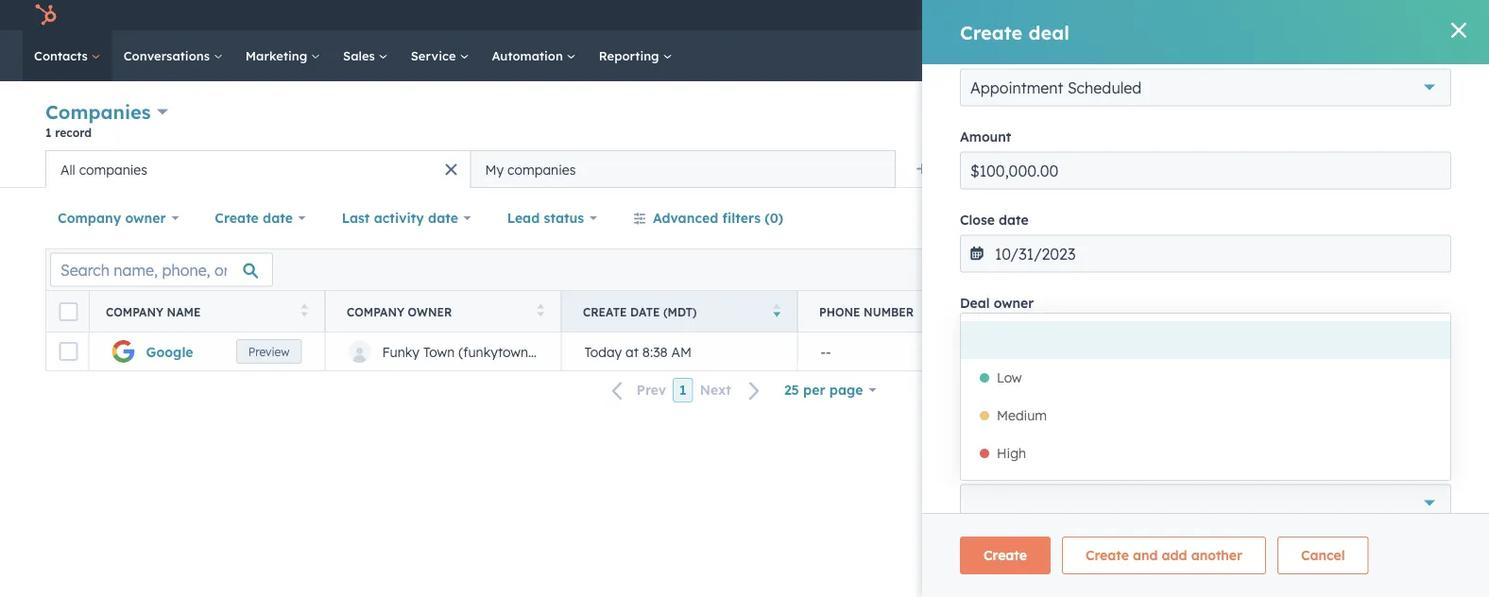 Task type: describe. For each thing, give the bounding box(es) containing it.
press to sort. image
[[1246, 304, 1253, 317]]

companies for all companies
[[79, 161, 147, 178]]

1 date from the left
[[631, 305, 660, 319]]

create date
[[215, 210, 293, 226]]

funky town (funkytownclown1@gmail.com) button
[[325, 333, 653, 370]]

brian halligan (sample contact) link
[[1148, 152, 1364, 169]]

export
[[1287, 263, 1323, 277]]

company name
[[106, 305, 201, 319]]

(2/5)
[[1001, 161, 1034, 177]]

descending sort. press to sort ascending. image
[[774, 304, 781, 317]]

associated for opportunities
[[1337, 365, 1405, 382]]

activity
[[374, 210, 424, 226]]

record
[[55, 125, 92, 139]]

filters
[[723, 210, 761, 226]]

requests
[[1259, 489, 1312, 506]]

add inside popup button
[[937, 161, 963, 177]]

automation
[[492, 48, 567, 63]]

conversations link
[[112, 30, 234, 81]]

company owner inside popup button
[[58, 210, 166, 226]]

owner inside popup button
[[125, 210, 166, 226]]

Search name, phone, or domain search field
[[50, 253, 273, 287]]

brian
[[1148, 152, 1184, 169]]

contacts (1)
[[1159, 103, 1239, 120]]

help image
[[1281, 9, 1298, 26]]

contact)
[[1307, 152, 1364, 169]]

descending sort. press to sort ascending. element
[[774, 304, 781, 320]]

all
[[60, 161, 75, 178]]

25 per page button
[[772, 371, 889, 409]]

funky town image
[[1384, 7, 1401, 24]]

8:38
[[643, 343, 668, 360]]

deals (0)
[[1159, 325, 1218, 341]]

record. for track the revenue opportunities associated with this record.
[[1136, 388, 1179, 404]]

reporting link
[[588, 30, 684, 81]]

cancel button
[[1223, 537, 1314, 575]]

reporting
[[599, 48, 663, 63]]

Search HubSpot search field
[[1224, 40, 1456, 72]]

last activity date button
[[330, 199, 484, 237]]

at for today
[[626, 343, 639, 360]]

notifications button
[[1336, 0, 1368, 30]]

calling icon image
[[1201, 7, 1218, 24]]

edit
[[1359, 263, 1380, 277]]

press to sort. image for company owner
[[537, 304, 544, 317]]

phone
[[819, 305, 861, 319]]

halligan
[[1188, 152, 1244, 169]]

-- button
[[798, 333, 1034, 370]]

edit columns button
[[1347, 258, 1439, 282]]

2 -- from the left
[[1057, 343, 1068, 360]]

notifications image
[[1344, 9, 1361, 26]]

(1)
[[1221, 103, 1239, 120]]

number
[[864, 305, 914, 319]]

1 (mdt) from the left
[[664, 305, 697, 319]]

track the revenue opportunities associated with this record.
[[1136, 365, 1461, 404]]

conversations
[[124, 48, 213, 63]]

with for track the revenue opportunities associated with this record.
[[1408, 365, 1435, 382]]

add view (2/5) button
[[904, 150, 1058, 188]]

search button
[[1440, 40, 1473, 72]]

mountain view
[[1293, 343, 1386, 360]]

customer
[[1197, 489, 1255, 506]]

advanced filters (0)
[[653, 210, 784, 226]]

track the customer requests associated with this record.
[[1136, 489, 1440, 528]]

mountain view button
[[1270, 333, 1490, 370]]

track for track the revenue opportunities associated with this record.
[[1136, 365, 1169, 382]]

prev
[[637, 382, 666, 399]]

am
[[672, 343, 692, 360]]

lead status button
[[495, 199, 610, 237]]

search image
[[1450, 49, 1463, 62]]

at for ceo
[[1175, 177, 1186, 191]]

contacts (1) button
[[1117, 86, 1425, 137]]

city
[[1292, 305, 1320, 319]]

hubspot image
[[34, 4, 57, 26]]

preview
[[314, 357, 356, 371]]

deals
[[1159, 325, 1196, 341]]

hubspot link
[[23, 4, 71, 26]]

+ add for track the customer requests associated with this record.
[[1433, 448, 1471, 465]]

1 vertical spatial company owner
[[347, 305, 452, 319]]

create date (mdt)
[[583, 305, 697, 319]]

advanced
[[653, 210, 719, 226]]

edit columns
[[1359, 263, 1427, 277]]

all companies
[[60, 161, 147, 178]]

deals (0) button
[[1117, 308, 1425, 359]]

1 + add from the top
[[1433, 103, 1471, 119]]

the for customer
[[1173, 489, 1193, 506]]

phone: --
[[1148, 222, 1204, 238]]

settings image
[[1312, 8, 1329, 25]]

name
[[167, 305, 201, 319]]

companies banner
[[45, 97, 1444, 150]]

record. for track the customer requests associated with this record.
[[1136, 512, 1179, 528]]

next
[[700, 382, 731, 399]]

page
[[830, 382, 863, 398]]

1 for 1 record
[[45, 125, 52, 139]]

town
[[423, 343, 455, 360]]

+ for deals (0)
[[1433, 325, 1440, 341]]

opportunities
[[1250, 365, 1333, 382]]

funky town (funkytownclown1@gmail.com)
[[382, 343, 653, 360]]

funky button
[[1372, 0, 1465, 30]]

contacts
[[1247, 264, 1304, 281]]

revenue
[[1197, 365, 1246, 382]]

phone:
[[1148, 222, 1190, 238]]

+ for contacts (1)
[[1433, 103, 1440, 119]]

associated inside 'link'
[[1172, 264, 1243, 281]]

view associated contacts link
[[1136, 261, 1304, 284]]

service
[[411, 48, 460, 63]]

2 vertical spatial google
[[146, 343, 193, 360]]

calling icon button
[[1194, 3, 1226, 28]]

contacts for contacts
[[34, 48, 91, 63]]

track for track the customer requests associated with this record.
[[1136, 489, 1169, 506]]

3 + from the top
[[1433, 448, 1440, 465]]

last for last activity date
[[342, 210, 370, 226]]

last activity date
[[342, 210, 458, 226]]

view inside mountain view button
[[1356, 343, 1386, 360]]

press to sort. element for company owner
[[537, 304, 544, 320]]

activity
[[1088, 305, 1144, 319]]

view associated contacts
[[1136, 264, 1304, 281]]

lead status
[[507, 210, 584, 226]]

google link
[[146, 343, 193, 360]]

press to sort. image for phone number
[[1010, 304, 1017, 317]]

menu containing funky
[[1088, 0, 1467, 30]]

1 horizontal spatial owner
[[408, 305, 452, 319]]

create for create date (mdt)
[[583, 305, 627, 319]]

ceo at google
[[1148, 177, 1228, 191]]



Task type: vqa. For each thing, say whether or not it's contained in the screenshot.
update
no



Task type: locate. For each thing, give the bounding box(es) containing it.
funky
[[382, 343, 420, 360]]

0 horizontal spatial --
[[821, 343, 831, 360]]

view
[[1136, 264, 1168, 281], [1356, 343, 1386, 360]]

1 vertical spatial google
[[1189, 177, 1228, 191]]

close image
[[1452, 23, 1467, 38]]

1 vertical spatial record.
[[1136, 512, 1179, 528]]

contacts link
[[23, 30, 112, 81]]

0 horizontal spatial (mdt)
[[664, 305, 697, 319]]

last activity date (mdt)
[[1056, 305, 1214, 319]]

contacts inside dropdown button
[[1159, 103, 1217, 120]]

contacts down hubspot link on the top left
[[34, 48, 91, 63]]

1 vertical spatial contacts
[[1159, 103, 1217, 120]]

company owner button
[[45, 199, 191, 237]]

3 press to sort. element from the left
[[1010, 304, 1017, 320]]

2 companies from the left
[[508, 161, 576, 178]]

automation link
[[481, 30, 588, 81]]

at
[[1175, 177, 1186, 191], [626, 343, 639, 360]]

the left revenue
[[1173, 365, 1193, 382]]

2 vertical spatial + add button
[[1433, 446, 1471, 468]]

record. inside track the customer requests associated with this record.
[[1136, 512, 1179, 528]]

1 the from the top
[[1173, 365, 1193, 382]]

company owner
[[58, 210, 166, 226], [347, 305, 452, 319]]

2 date from the left
[[1148, 305, 1177, 319]]

track
[[1136, 365, 1169, 382], [1136, 489, 1169, 506]]

view up last activity date (mdt)
[[1136, 264, 1168, 281]]

create down all companies button
[[215, 210, 259, 226]]

marketing
[[246, 48, 311, 63]]

prev button
[[601, 378, 673, 403]]

(mdt) up deals (0)
[[1180, 305, 1214, 319]]

track up the 'save'
[[1136, 489, 1169, 506]]

1 horizontal spatial --
[[1057, 343, 1068, 360]]

company up funky
[[347, 305, 405, 319]]

1 vertical spatial with
[[1387, 489, 1414, 506]]

(mdt) up 'am' on the bottom left
[[664, 305, 697, 319]]

this
[[1438, 365, 1461, 382], [1417, 489, 1440, 506]]

1
[[45, 125, 52, 139], [680, 382, 687, 398]]

create for create date
[[215, 210, 259, 226]]

0 vertical spatial owner
[[125, 210, 166, 226]]

1 companies from the left
[[79, 161, 147, 178]]

1 button
[[673, 378, 693, 403]]

this inside track the customer requests associated with this record.
[[1417, 489, 1440, 506]]

caret image
[[1132, 331, 1144, 335]]

menu item
[[1228, 0, 1271, 30]]

25 per page
[[784, 382, 863, 398]]

(mdt)
[[664, 305, 697, 319], [1180, 305, 1214, 319]]

phone number
[[819, 305, 914, 319]]

status
[[544, 210, 584, 226]]

google up "contacts (1)"
[[1155, 20, 1222, 44]]

companies inside my companies button
[[508, 161, 576, 178]]

25
[[784, 382, 799, 398]]

cancel
[[1246, 547, 1290, 564]]

date right activity
[[428, 210, 458, 226]]

today at 8:38 am
[[585, 343, 692, 360]]

the inside track the customer requests associated with this record.
[[1173, 489, 1193, 506]]

0 horizontal spatial (0)
[[765, 210, 784, 226]]

date down all companies button
[[263, 210, 293, 226]]

associated inside track the revenue opportunities associated with this record.
[[1337, 365, 1405, 382]]

1 horizontal spatial company owner
[[347, 305, 452, 319]]

last inside popup button
[[342, 210, 370, 226]]

company inside popup button
[[58, 210, 121, 226]]

date up deals
[[1148, 305, 1177, 319]]

2 + from the top
[[1433, 325, 1440, 341]]

1 vertical spatial create
[[583, 305, 627, 319]]

help button
[[1273, 0, 1305, 30]]

0 vertical spatial record.
[[1136, 388, 1179, 404]]

1 vertical spatial + add
[[1433, 325, 1471, 341]]

1 horizontal spatial (mdt)
[[1180, 305, 1214, 319]]

create date button
[[203, 199, 318, 237]]

1 track from the top
[[1136, 365, 1169, 382]]

2 track from the top
[[1136, 489, 1169, 506]]

0 vertical spatial + add button
[[1433, 100, 1471, 123]]

2 press to sort. element from the left
[[537, 304, 544, 320]]

companies right the my
[[508, 161, 576, 178]]

(0) inside "dropdown button"
[[1200, 325, 1218, 341]]

1 + from the top
[[1433, 103, 1440, 119]]

0 horizontal spatial press to sort. image
[[301, 304, 308, 317]]

companies
[[45, 100, 151, 124]]

1 vertical spatial 1
[[680, 382, 687, 398]]

view
[[967, 161, 997, 177]]

press to sort. element
[[301, 304, 308, 320], [537, 304, 544, 320], [1010, 304, 1017, 320], [1246, 304, 1253, 320]]

0 horizontal spatial create
[[215, 210, 259, 226]]

1 horizontal spatial at
[[1175, 177, 1186, 191]]

settings link
[[1309, 5, 1333, 25]]

create inside create date popup button
[[215, 210, 259, 226]]

brian halligan (sample contact)
[[1148, 152, 1364, 169]]

0 horizontal spatial owner
[[125, 210, 166, 226]]

associated inside track the customer requests associated with this record.
[[1316, 489, 1384, 506]]

last left activity
[[342, 210, 370, 226]]

1 + add button from the top
[[1433, 100, 1471, 123]]

today
[[585, 343, 622, 360]]

date inside 'last activity date' popup button
[[428, 210, 458, 226]]

last left the activity
[[1056, 305, 1084, 319]]

1 vertical spatial associated
[[1337, 365, 1405, 382]]

1 vertical spatial this
[[1417, 489, 1440, 506]]

-- up the 25 per page
[[821, 343, 831, 360]]

1 vertical spatial + add button
[[1433, 322, 1471, 344]]

1 horizontal spatial create
[[583, 305, 627, 319]]

date
[[631, 305, 660, 319], [1148, 305, 1177, 319]]

company owner up funky
[[347, 305, 452, 319]]

track inside track the revenue opportunities associated with this record.
[[1136, 365, 1169, 382]]

0 horizontal spatial company owner
[[58, 210, 166, 226]]

create up the today
[[583, 305, 627, 319]]

press to sort. element for phone number
[[1010, 304, 1017, 320]]

2 + add from the top
[[1433, 325, 1471, 341]]

per
[[803, 382, 826, 398]]

2 (mdt) from the left
[[1180, 305, 1214, 319]]

press to sort. element for last activity date (mdt)
[[1246, 304, 1253, 320]]

0 vertical spatial (0)
[[765, 210, 784, 226]]

create
[[215, 210, 259, 226], [583, 305, 627, 319]]

track down caret image
[[1136, 365, 1169, 382]]

1 horizontal spatial companies
[[508, 161, 576, 178]]

owner up "town"
[[408, 305, 452, 319]]

1 inside companies banner
[[45, 125, 52, 139]]

record. inside track the revenue opportunities associated with this record.
[[1136, 388, 1179, 404]]

+
[[1433, 103, 1440, 119], [1433, 325, 1440, 341], [1433, 448, 1440, 465]]

the inside track the revenue opportunities associated with this record.
[[1173, 365, 1193, 382]]

date up "today at 8:38 am"
[[631, 305, 660, 319]]

2 + add button from the top
[[1433, 322, 1471, 344]]

contacts left (1)
[[1159, 103, 1217, 120]]

companies right the all
[[79, 161, 147, 178]]

companies button
[[45, 98, 168, 126]]

associated right requests
[[1316, 489, 1384, 506]]

with inside track the customer requests associated with this record.
[[1387, 489, 1414, 506]]

1 left record
[[45, 125, 52, 139]]

next button
[[693, 378, 772, 403]]

0 vertical spatial contacts
[[34, 48, 91, 63]]

0 horizontal spatial last
[[342, 210, 370, 226]]

pagination navigation
[[601, 378, 772, 403]]

0 horizontal spatial date
[[631, 305, 660, 319]]

1 record. from the top
[[1136, 388, 1179, 404]]

1 -- from the left
[[821, 343, 831, 360]]

--
[[821, 343, 831, 360], [1057, 343, 1068, 360]]

track inside track the customer requests associated with this record.
[[1136, 489, 1169, 506]]

my companies button
[[471, 150, 896, 188]]

0 horizontal spatial contacts
[[34, 48, 91, 63]]

mountain
[[1293, 343, 1352, 360]]

this for track the revenue opportunities associated with this record.
[[1438, 365, 1461, 382]]

1 for 1
[[680, 382, 687, 398]]

advanced filters (0) button
[[621, 199, 796, 237]]

2 press to sort. image from the left
[[537, 304, 544, 317]]

1 horizontal spatial date
[[428, 210, 458, 226]]

press to sort. image
[[301, 304, 308, 317], [537, 304, 544, 317], [1010, 304, 1017, 317]]

ceo
[[1148, 177, 1172, 191]]

at right ceo
[[1175, 177, 1186, 191]]

contacts for contacts (1)
[[1159, 103, 1217, 120]]

0 vertical spatial at
[[1175, 177, 1186, 191]]

(funkytownclown1@gmail.com)
[[459, 343, 653, 360]]

0 vertical spatial view
[[1136, 264, 1168, 281]]

1 vertical spatial last
[[1056, 305, 1084, 319]]

0 vertical spatial with
[[1408, 365, 1435, 382]]

last for last activity date (mdt)
[[1056, 305, 1084, 319]]

0 vertical spatial 1
[[45, 125, 52, 139]]

1 vertical spatial view
[[1356, 343, 1386, 360]]

1 horizontal spatial 1
[[680, 382, 687, 398]]

companies
[[79, 161, 147, 178], [508, 161, 576, 178]]

record. up the 'save'
[[1136, 512, 1179, 528]]

0 vertical spatial + add
[[1433, 103, 1471, 119]]

0 horizontal spatial 1
[[45, 125, 52, 139]]

-- down last activity date (mdt)
[[1057, 343, 1068, 360]]

associated down mountain view
[[1337, 365, 1405, 382]]

3 + add from the top
[[1433, 448, 1471, 465]]

(0) right filters on the top
[[765, 210, 784, 226]]

2 record. from the top
[[1136, 512, 1179, 528]]

record. down caret image
[[1136, 388, 1179, 404]]

1 inside button
[[680, 382, 687, 398]]

upgrade image
[[1101, 9, 1118, 26]]

1 record
[[45, 125, 92, 139]]

0 vertical spatial create
[[215, 210, 259, 226]]

+ add for track the revenue opportunities associated with this record.
[[1433, 325, 1471, 341]]

last
[[342, 210, 370, 226], [1056, 305, 1084, 319]]

1 vertical spatial the
[[1173, 489, 1193, 506]]

companies inside all companies button
[[79, 161, 147, 178]]

at left 8:38
[[626, 343, 639, 360]]

view right mountain
[[1356, 343, 1386, 360]]

2 vertical spatial +
[[1433, 448, 1440, 465]]

(0) right deals
[[1200, 325, 1218, 341]]

0 vertical spatial company owner
[[58, 210, 166, 226]]

add view (2/5)
[[937, 161, 1034, 177]]

contacts
[[34, 48, 91, 63], [1159, 103, 1217, 120]]

columns
[[1383, 263, 1427, 277]]

view inside view associated contacts 'link'
[[1136, 264, 1168, 281]]

company owner down "all companies"
[[58, 210, 166, 226]]

date inside create date popup button
[[263, 210, 293, 226]]

2 horizontal spatial press to sort. image
[[1010, 304, 1017, 317]]

0 vertical spatial track
[[1136, 365, 1169, 382]]

my companies
[[485, 161, 576, 178]]

upgrade
[[1122, 9, 1175, 25]]

associated down phone: --
[[1172, 264, 1243, 281]]

date
[[263, 210, 293, 226], [428, 210, 458, 226]]

1 horizontal spatial contacts
[[1159, 103, 1217, 120]]

company left name
[[106, 305, 164, 319]]

1 vertical spatial (0)
[[1200, 325, 1218, 341]]

0 horizontal spatial companies
[[79, 161, 147, 178]]

0 vertical spatial the
[[1173, 365, 1193, 382]]

(0)
[[765, 210, 784, 226], [1200, 325, 1218, 341]]

2 vertical spatial + add
[[1433, 448, 1471, 465]]

2 date from the left
[[428, 210, 458, 226]]

menu
[[1088, 0, 1467, 30]]

google down halligan
[[1189, 177, 1228, 191]]

1 press to sort. image from the left
[[301, 304, 308, 317]]

associated for requests
[[1316, 489, 1384, 506]]

0 vertical spatial google
[[1155, 20, 1222, 44]]

0 vertical spatial associated
[[1172, 264, 1243, 281]]

marketing link
[[234, 30, 332, 81]]

+ add
[[1433, 103, 1471, 119], [1433, 325, 1471, 341], [1433, 448, 1471, 465]]

0 vertical spatial last
[[342, 210, 370, 226]]

the for revenue
[[1173, 365, 1193, 382]]

sales link
[[332, 30, 399, 81]]

1 vertical spatial owner
[[408, 305, 452, 319]]

+ add button for track the revenue opportunities associated with this record.
[[1433, 322, 1471, 344]]

this for track the customer requests associated with this record.
[[1417, 489, 1440, 506]]

the left the customer
[[1173, 489, 1193, 506]]

companies for my companies
[[508, 161, 576, 178]]

3 + add button from the top
[[1433, 446, 1471, 468]]

0 horizontal spatial date
[[263, 210, 293, 226]]

1 horizontal spatial date
[[1148, 305, 1177, 319]]

4 press to sort. element from the left
[[1246, 304, 1253, 320]]

sales
[[343, 48, 379, 63]]

1 horizontal spatial (0)
[[1200, 325, 1218, 341]]

0 vertical spatial +
[[1433, 103, 1440, 119]]

1 horizontal spatial press to sort. image
[[537, 304, 544, 317]]

with for track the customer requests associated with this record.
[[1387, 489, 1414, 506]]

3 press to sort. image from the left
[[1010, 304, 1017, 317]]

lead
[[507, 210, 540, 226]]

google down name
[[146, 343, 193, 360]]

1 vertical spatial track
[[1136, 489, 1169, 506]]

1 horizontal spatial last
[[1056, 305, 1084, 319]]

1 vertical spatial +
[[1433, 325, 1440, 341]]

+ add button for track the customer requests associated with this record.
[[1433, 446, 1471, 468]]

0 horizontal spatial view
[[1136, 264, 1168, 281]]

1 vertical spatial at
[[626, 343, 639, 360]]

(0) inside 'button'
[[765, 210, 784, 226]]

google
[[1155, 20, 1222, 44], [1189, 177, 1228, 191], [146, 343, 193, 360]]

export button
[[1275, 258, 1335, 282]]

2 vertical spatial associated
[[1316, 489, 1384, 506]]

funky
[[1404, 7, 1437, 23]]

with inside track the revenue opportunities associated with this record.
[[1408, 365, 1435, 382]]

this inside track the revenue opportunities associated with this record.
[[1438, 365, 1461, 382]]

owner up search name, phone, or domain search field
[[125, 210, 166, 226]]

1 horizontal spatial view
[[1356, 343, 1386, 360]]

-- inside button
[[821, 343, 831, 360]]

0 horizontal spatial at
[[626, 343, 639, 360]]

record.
[[1136, 388, 1179, 404], [1136, 512, 1179, 528]]

company down "all companies"
[[58, 210, 121, 226]]

2 the from the top
[[1173, 489, 1193, 506]]

(sample
[[1248, 152, 1303, 169]]

0 vertical spatial this
[[1438, 365, 1461, 382]]

1 date from the left
[[263, 210, 293, 226]]

1 right the prev
[[680, 382, 687, 398]]

1 press to sort. element from the left
[[301, 304, 308, 320]]



